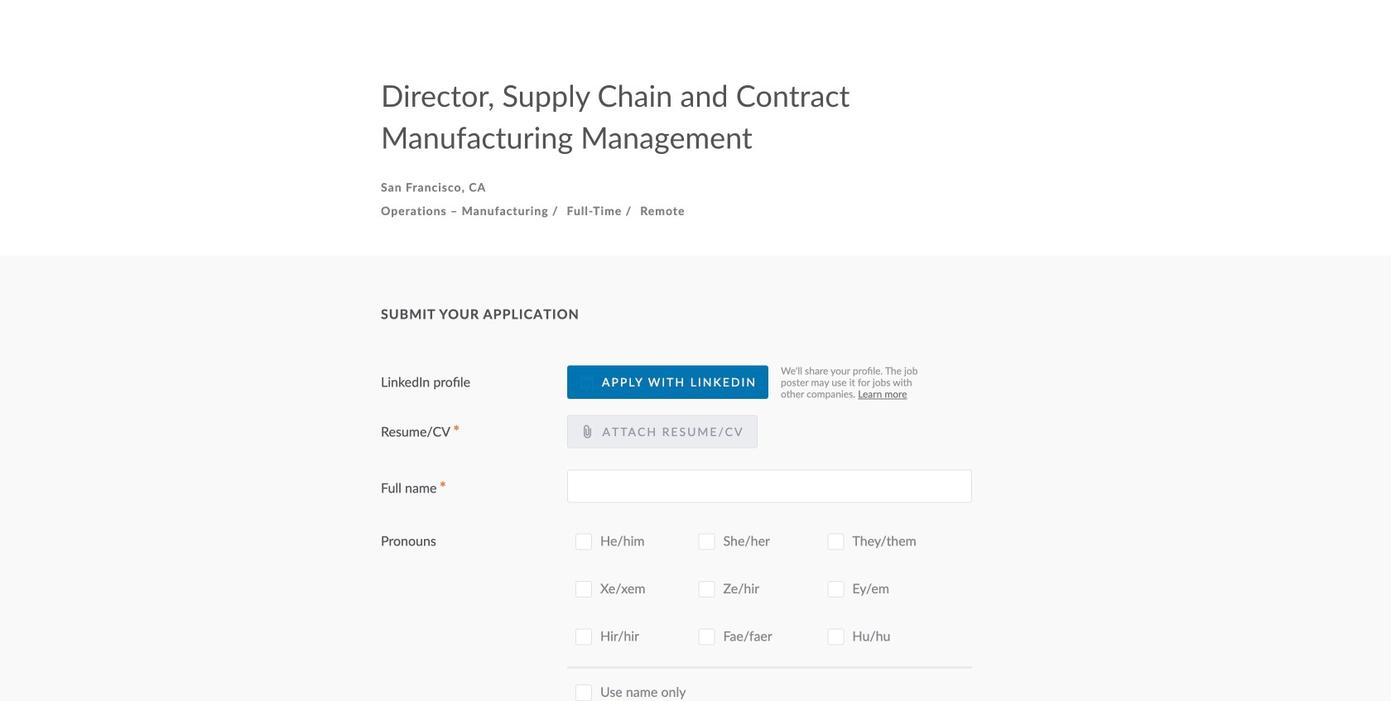 Task type: describe. For each thing, give the bounding box(es) containing it.
paperclip image
[[580, 425, 594, 438]]



Task type: vqa. For each thing, say whether or not it's contained in the screenshot.
checkbox
yes



Task type: locate. For each thing, give the bounding box(es) containing it.
None text field
[[567, 470, 972, 503]]

None checkbox
[[575, 534, 592, 550], [698, 534, 715, 550], [575, 581, 592, 598], [698, 581, 715, 598], [828, 581, 844, 598], [575, 629, 592, 645], [828, 629, 844, 645], [575, 685, 592, 701], [575, 534, 592, 550], [698, 534, 715, 550], [575, 581, 592, 598], [698, 581, 715, 598], [828, 581, 844, 598], [575, 629, 592, 645], [828, 629, 844, 645], [575, 685, 592, 701]]

None checkbox
[[828, 534, 844, 550], [698, 629, 715, 645], [828, 534, 844, 550], [698, 629, 715, 645]]



